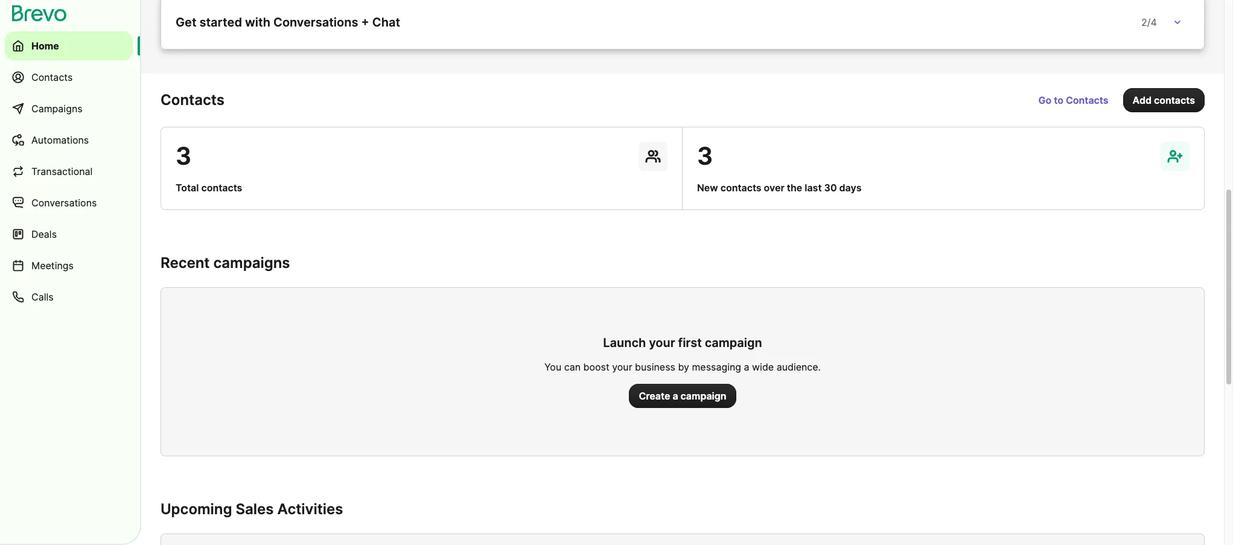 Task type: describe. For each thing, give the bounding box(es) containing it.
go to contacts button
[[1029, 88, 1118, 112]]

0 horizontal spatial contacts
[[31, 71, 73, 83]]

go to contacts
[[1039, 94, 1109, 106]]

4
[[1151, 16, 1157, 28]]

total
[[176, 182, 199, 194]]

/
[[1147, 16, 1151, 28]]

activities
[[277, 500, 343, 518]]

get started with conversations + chat
[[176, 15, 400, 30]]

meetings link
[[5, 251, 133, 280]]

automations link
[[5, 126, 133, 155]]

deals
[[31, 228, 57, 240]]

contacts link
[[5, 63, 133, 92]]

a inside "button"
[[673, 390, 678, 402]]

total contacts
[[176, 182, 242, 194]]

meetings
[[31, 260, 74, 272]]

wide
[[752, 361, 774, 373]]

1 horizontal spatial a
[[744, 361, 749, 373]]

you
[[544, 361, 562, 373]]

upcoming sales activities
[[161, 500, 343, 518]]

create a campaign
[[639, 390, 727, 402]]

automations
[[31, 134, 89, 146]]

3 for total contacts
[[176, 141, 191, 171]]

the
[[787, 182, 802, 194]]

0 vertical spatial your
[[649, 336, 675, 350]]

1 horizontal spatial contacts
[[161, 91, 225, 109]]

transactional
[[31, 165, 93, 177]]

0 vertical spatial campaign
[[705, 336, 762, 350]]

3 for new contacts over the last 30 days
[[697, 141, 713, 171]]

started
[[200, 15, 242, 30]]

go
[[1039, 94, 1052, 106]]

new contacts over the last 30 days
[[697, 182, 862, 194]]

2 / 4
[[1142, 16, 1157, 28]]

messaging
[[692, 361, 741, 373]]

+
[[361, 15, 369, 30]]

create
[[639, 390, 670, 402]]

sales
[[236, 500, 274, 518]]

boost
[[583, 361, 610, 373]]

launch your first campaign
[[603, 336, 762, 350]]



Task type: locate. For each thing, give the bounding box(es) containing it.
campaign
[[705, 336, 762, 350], [681, 390, 727, 402]]

2 horizontal spatial contacts
[[1066, 94, 1109, 106]]

contacts
[[1154, 94, 1195, 106], [201, 182, 242, 194], [721, 182, 762, 194]]

campaign down messaging
[[681, 390, 727, 402]]

a
[[744, 361, 749, 373], [673, 390, 678, 402]]

contacts inside button
[[1066, 94, 1109, 106]]

campaign up messaging
[[705, 336, 762, 350]]

add
[[1133, 94, 1152, 106]]

campaigns link
[[5, 94, 133, 123]]

1 vertical spatial a
[[673, 390, 678, 402]]

1 vertical spatial campaign
[[681, 390, 727, 402]]

a right 'create'
[[673, 390, 678, 402]]

0 horizontal spatial 3
[[176, 141, 191, 171]]

your
[[649, 336, 675, 350], [612, 361, 632, 373]]

contacts for add
[[1154, 94, 1195, 106]]

2 horizontal spatial contacts
[[1154, 94, 1195, 106]]

to
[[1054, 94, 1064, 106]]

0 horizontal spatial contacts
[[201, 182, 242, 194]]

home link
[[5, 31, 133, 60]]

your down launch
[[612, 361, 632, 373]]

3 up new
[[697, 141, 713, 171]]

2 3 from the left
[[697, 141, 713, 171]]

chat
[[372, 15, 400, 30]]

first
[[678, 336, 702, 350]]

contacts right total
[[201, 182, 242, 194]]

1 vertical spatial your
[[612, 361, 632, 373]]

1 horizontal spatial your
[[649, 336, 675, 350]]

launch
[[603, 336, 646, 350]]

30
[[824, 182, 837, 194]]

conversations down transactional
[[31, 197, 97, 209]]

contacts inside "button"
[[1154, 94, 1195, 106]]

0 horizontal spatial a
[[673, 390, 678, 402]]

calls
[[31, 291, 53, 303]]

transactional link
[[5, 157, 133, 186]]

recent campaigns
[[161, 254, 290, 272]]

get
[[176, 15, 197, 30]]

upcoming
[[161, 500, 232, 518]]

1 3 from the left
[[176, 141, 191, 171]]

add contacts
[[1133, 94, 1195, 106]]

contacts
[[31, 71, 73, 83], [161, 91, 225, 109], [1066, 94, 1109, 106]]

campaign inside "button"
[[681, 390, 727, 402]]

with
[[245, 15, 270, 30]]

0 vertical spatial conversations
[[273, 15, 358, 30]]

calls link
[[5, 283, 133, 311]]

over
[[764, 182, 785, 194]]

contacts for new
[[721, 182, 762, 194]]

3
[[176, 141, 191, 171], [697, 141, 713, 171]]

1 horizontal spatial 3
[[697, 141, 713, 171]]

campaigns
[[213, 254, 290, 272]]

contacts for total
[[201, 182, 242, 194]]

1 vertical spatial conversations
[[31, 197, 97, 209]]

2
[[1142, 16, 1147, 28]]

conversations
[[273, 15, 358, 30], [31, 197, 97, 209]]

1 horizontal spatial contacts
[[721, 182, 762, 194]]

conversations left +
[[273, 15, 358, 30]]

new
[[697, 182, 718, 194]]

home
[[31, 40, 59, 52]]

1 horizontal spatial conversations
[[273, 15, 358, 30]]

your up business
[[649, 336, 675, 350]]

last
[[805, 182, 822, 194]]

by
[[678, 361, 689, 373]]

3 up total
[[176, 141, 191, 171]]

business
[[635, 361, 675, 373]]

can
[[564, 361, 581, 373]]

you can boost your business by messaging a wide audience.
[[544, 361, 821, 373]]

a left wide
[[744, 361, 749, 373]]

recent
[[161, 254, 210, 272]]

days
[[839, 182, 862, 194]]

add contacts button
[[1123, 88, 1205, 112]]

0 horizontal spatial your
[[612, 361, 632, 373]]

campaigns
[[31, 103, 82, 115]]

contacts right "add"
[[1154, 94, 1195, 106]]

conversations link
[[5, 188, 133, 217]]

deals link
[[5, 220, 133, 249]]

0 horizontal spatial conversations
[[31, 197, 97, 209]]

contacts left over
[[721, 182, 762, 194]]

audience.
[[777, 361, 821, 373]]

0 vertical spatial a
[[744, 361, 749, 373]]

create a campaign button
[[629, 384, 736, 408]]



Task type: vqa. For each thing, say whether or not it's contained in the screenshot.
Cino within the the Cino < simonjacob477@gmail.com > Verified
no



